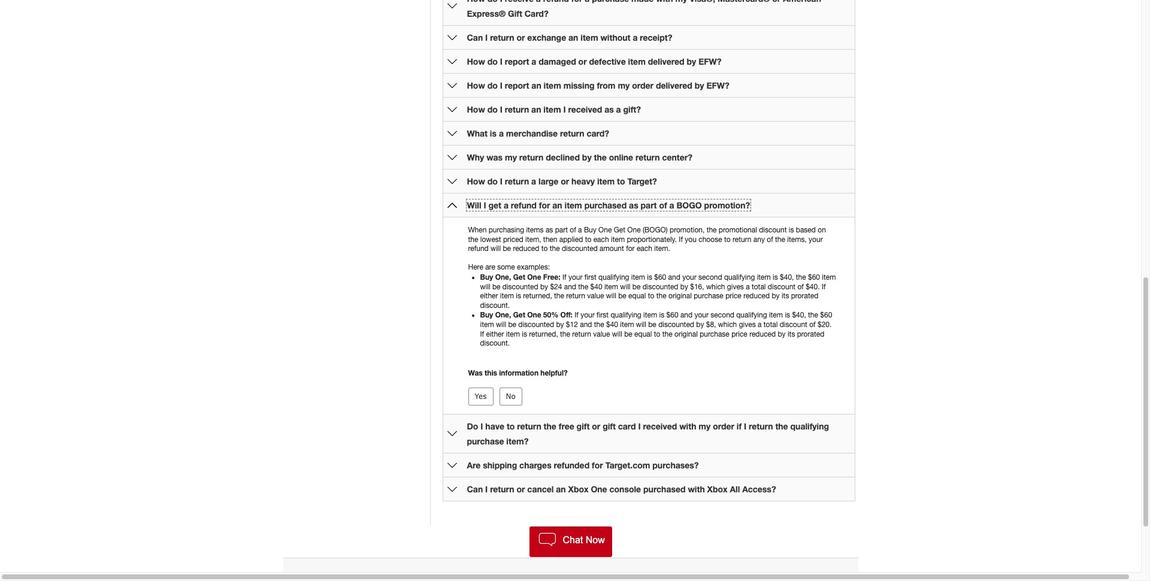 Task type: describe. For each thing, give the bounding box(es) containing it.
are
[[467, 460, 481, 470]]

based
[[796, 226, 816, 234]]

return up why was my return declined by the online return center?
[[560, 128, 585, 138]]

have
[[486, 421, 505, 432]]

free
[[559, 421, 575, 432]]

one left 50%
[[527, 311, 541, 320]]

purchase inside how do i receive a refund for a purchase made with my visa®, mastercard® or american express® gift card?
[[592, 0, 629, 4]]

if your first qualifying item is $60 and your second qualifying item is $40, the $60 item will be discounted by $12 and the $40 item will be discounted by $8, which gives a total discount of $20. if either item is returned, the return value will be equal to the original purchase price reduced by its prorated discount.
[[480, 311, 833, 348]]

online
[[609, 152, 634, 162]]

how for how do i return an item i received as a gift?
[[467, 104, 485, 114]]

can for can i return or cancel an xbox one console purchased with xbox all access?
[[467, 484, 483, 494]]

an right cancel
[[556, 484, 566, 494]]

a inside 'if your first qualifying item is $60 and your second qualifying item is $40, the $60 item will be discounted by $24 and the $40 item will be discounted by $16, which gives a total discount of $40. if either item is returned, the return value will be equal to the original purchase price reduced by its prorated discount.'
[[746, 283, 750, 291]]

items,
[[788, 235, 807, 244]]

or inside how do i receive a refund for a purchase made with my visa®, mastercard® or american express® gift card?
[[773, 0, 781, 4]]

circle arrow e image for how do i receive a refund for a purchase made with my visa®, mastercard® or american express® gift card?
[[447, 1, 457, 11]]

how do i report a damaged or defective item delivered by efw?
[[467, 56, 722, 67]]

circle arrow e image for do
[[447, 429, 457, 439]]

0 vertical spatial delivered
[[648, 56, 685, 67]]

a up card? in the top of the page
[[536, 0, 541, 4]]

bogo
[[677, 200, 702, 210]]

card
[[618, 421, 636, 432]]

and right $24
[[564, 283, 577, 291]]

here
[[468, 263, 484, 272]]

mastercard®
[[718, 0, 770, 4]]

do for how do i receive a refund for a purchase made with my visa®, mastercard® or american express® gift card?
[[488, 0, 498, 4]]

if right free:
[[563, 273, 567, 282]]

lowest
[[480, 235, 501, 244]]

circle arrow e image for why was my return declined by the online return center?
[[447, 153, 457, 162]]

$60 up $40.
[[808, 273, 820, 282]]

your up $16,
[[683, 273, 697, 282]]

will
[[467, 200, 482, 210]]

proportionately.
[[627, 235, 677, 244]]

get
[[489, 200, 502, 210]]

0 vertical spatial received
[[568, 104, 602, 114]]

circle arrow e image for what
[[447, 129, 457, 138]]

shipping
[[483, 460, 517, 470]]

a right what
[[499, 128, 504, 138]]

charges
[[520, 460, 552, 470]]

express®
[[467, 8, 506, 19]]

one down examples:
[[527, 273, 541, 282]]

one up proportionately.
[[628, 226, 641, 234]]

if up the was
[[480, 330, 484, 338]]

get for free:
[[513, 273, 525, 282]]

choose
[[699, 235, 722, 244]]

the right the if
[[776, 421, 788, 432]]

target.com
[[606, 460, 650, 470]]

what
[[467, 128, 488, 138]]

return down gift
[[490, 32, 515, 43]]

the up $40.
[[796, 273, 806, 282]]

0 horizontal spatial purchased
[[585, 200, 627, 210]]

which for buy one, get one 50% off:
[[718, 321, 737, 329]]

chat
[[563, 535, 583, 545]]

target?
[[628, 176, 657, 186]]

a right the without
[[633, 32, 638, 43]]

when purchasing items as part of a buy one get one (bogo) promotion, the promotional discount is based on the lowest priced item, then applied to each item proportionately. if you choose to return any of the items, your refund will be reduced to the discounted amount for each item.
[[468, 226, 826, 253]]

which for buy one, get one free:
[[707, 283, 725, 291]]

its for buy one, get one free:
[[782, 292, 789, 300]]

applied
[[560, 235, 583, 244]]

chat now link
[[529, 527, 612, 557]]

$60 down item.
[[655, 273, 667, 282]]

the down 'if your first qualifying item is $60 and your second qualifying item is $40, the $60 item will be discounted by $24 and the $40 item will be discounted by $16, which gives a total discount of $40. if either item is returned, the return value will be equal to the original purchase price reduced by its prorated discount.'
[[663, 330, 673, 338]]

refunded
[[554, 460, 590, 470]]

how for how do i report a damaged or defective item delivered by efw?
[[467, 56, 485, 67]]

any
[[754, 235, 765, 244]]

equal for buy one, get one free:
[[629, 292, 646, 300]]

an down how do i return a large or heavy item to target? link
[[553, 200, 563, 210]]

now
[[586, 535, 605, 545]]

how do i report an item missing from my order delivered by efw? link
[[467, 80, 730, 90]]

with for made
[[656, 0, 673, 4]]

or right large
[[561, 176, 569, 186]]

$40.
[[806, 283, 820, 291]]

get inside when purchasing items as part of a buy one get one (bogo) promotion, the promotional discount is based on the lowest priced item, then applied to each item proportionately. if you choose to return any of the items, your refund will be reduced to the discounted amount for each item.
[[614, 226, 626, 234]]

an up what is a merchandise return card?
[[532, 104, 541, 114]]

how do i receive a refund for a purchase made with my visa®, mastercard® or american express® gift card?
[[467, 0, 822, 19]]

your up $8,
[[695, 311, 709, 320]]

circle arrow e image for how do i report a damaged or defective item delivered by efw?
[[447, 57, 457, 66]]

original for buy one, get one 50% off:
[[675, 330, 698, 338]]

one, for buy one, get one free:
[[495, 273, 511, 282]]

will i get a refund for an item purchased as part of a bogo promotion?
[[467, 200, 750, 210]]

was
[[468, 368, 483, 377]]

my inside how do i receive a refund for a purchase made with my visa®, mastercard® or american express® gift card?
[[676, 0, 688, 4]]

do for how do i return a large or heavy item to target?
[[488, 176, 498, 186]]

$12
[[566, 321, 578, 329]]

can i return or cancel an xbox one console purchased with xbox all access?
[[467, 484, 776, 494]]

if
[[737, 421, 742, 432]]

original for buy one, get one free:
[[669, 292, 692, 300]]

do for how do i report a damaged or defective item delivered by efw?
[[488, 56, 498, 67]]

first for buy one, get one 50% off:
[[597, 311, 609, 320]]

reduced for buy one, get one 50% off:
[[750, 330, 776, 338]]

chat now button
[[529, 527, 612, 557]]

0 vertical spatial order
[[632, 80, 654, 90]]

report for a
[[505, 56, 529, 67]]

$60 down 'if your first qualifying item is $60 and your second qualifying item is $40, the $60 item will be discounted by $24 and the $40 item will be discounted by $16, which gives a total discount of $40. if either item is returned, the return value will be equal to the original purchase price reduced by its prorated discount.'
[[667, 311, 679, 320]]

the left items,
[[775, 235, 786, 244]]

of inside if your first qualifying item is $60 and your second qualifying item is $40, the $60 item will be discounted by $12 and the $40 item will be discounted by $8, which gives a total discount of $20. if either item is returned, the return value will be equal to the original purchase price reduced by its prorated discount.
[[810, 321, 816, 329]]

its for buy one, get one 50% off:
[[788, 330, 795, 338]]

to down then
[[542, 245, 548, 253]]

how do i return an item i received as a gift? link
[[467, 104, 641, 114]]

discount. for buy one, get one 50% off:
[[480, 339, 510, 348]]

to inside 'if your first qualifying item is $60 and your second qualifying item is $40, the $60 item will be discounted by $24 and the $40 item will be discounted by $16, which gives a total discount of $40. if either item is returned, the return value will be equal to the original purchase price reduced by its prorated discount.'
[[648, 292, 655, 300]]

circle arrow e image for how do i return an item i received as a gift?
[[447, 105, 457, 114]]

$40 for buy one, get one free:
[[591, 283, 603, 291]]

$16,
[[691, 283, 705, 291]]

gift?
[[624, 104, 641, 114]]

circle arrow e image for can i return or exchange an item without a receipt?
[[447, 33, 457, 42]]

total for buy one, get one 50% off:
[[764, 321, 778, 329]]

or up the missing
[[579, 56, 587, 67]]

items
[[526, 226, 544, 234]]

1 vertical spatial each
[[637, 245, 653, 253]]

of right any
[[767, 235, 774, 244]]

item.
[[655, 245, 670, 253]]

large
[[539, 176, 559, 186]]

return right the if
[[749, 421, 773, 432]]

are shipping charges refunded for target.com purchases? link
[[467, 460, 699, 470]]

discounted down buy one, get one free:
[[503, 283, 539, 291]]

chat now
[[563, 535, 605, 545]]

refund inside how do i receive a refund for a purchase made with my visa®, mastercard® or american express® gift card?
[[543, 0, 569, 4]]

one left console
[[591, 484, 607, 494]]

reduced for buy one, get one free:
[[744, 292, 770, 300]]

to left target?
[[617, 176, 625, 186]]

return down shipping
[[490, 484, 515, 494]]

without
[[601, 32, 631, 43]]

circle arrow e image for are
[[447, 461, 457, 470]]

or inside do i have to return the free gift or gift card i received with my order if i return the qualifying purchase item?
[[592, 421, 601, 432]]

buy one, get one free:
[[480, 273, 561, 282]]

price for buy one, get one 50% off:
[[732, 330, 748, 338]]

returned, for 50%
[[529, 330, 558, 338]]

priced
[[503, 235, 524, 244]]

receive
[[505, 0, 534, 4]]

the left online
[[594, 152, 607, 162]]

1 horizontal spatial purchased
[[644, 484, 686, 494]]

why was my return declined by the online return center?
[[467, 152, 693, 162]]

buy one, get one 50% off:
[[480, 311, 573, 320]]

0 vertical spatial part
[[641, 200, 657, 210]]

and down $16,
[[681, 311, 693, 320]]

$8,
[[706, 321, 716, 329]]

with for purchased
[[688, 484, 705, 494]]

with inside do i have to return the free gift or gift card i received with my order if i return the qualifying purchase item?
[[680, 421, 697, 432]]

value for buy one, get one 50% off:
[[593, 330, 610, 338]]

examples:
[[517, 263, 550, 272]]

reduced inside when purchasing items as part of a buy one get one (bogo) promotion, the promotional discount is based on the lowest priced item, then applied to each item proportionately. if you choose to return any of the items, your refund will be reduced to the discounted amount for each item.
[[513, 245, 540, 253]]

or left cancel
[[517, 484, 525, 494]]

a right get
[[504, 200, 509, 210]]

received inside do i have to return the free gift or gift card i received with my order if i return the qualifying purchase item?
[[643, 421, 677, 432]]

return up merchandise on the left of page
[[505, 104, 529, 114]]

amount
[[600, 245, 624, 253]]

i inside how do i receive a refund for a purchase made with my visa®, mastercard® or american express® gift card?
[[500, 0, 503, 4]]

discounted left $16,
[[643, 283, 679, 291]]

equal for buy one, get one 50% off:
[[635, 330, 652, 338]]

as inside when purchasing items as part of a buy one get one (bogo) promotion, the promotional discount is based on the lowest priced item, then applied to each item proportionately. if you choose to return any of the items, your refund will be reduced to the discounted amount for each item.
[[546, 226, 553, 234]]

american
[[783, 0, 822, 4]]

the down when
[[468, 235, 478, 244]]

first for buy one, get one free:
[[585, 273, 597, 282]]

order inside do i have to return the free gift or gift card i received with my order if i return the qualifying purchase item?
[[713, 421, 735, 432]]

qualifying inside do i have to return the free gift or gift card i received with my order if i return the qualifying purchase item?
[[791, 421, 829, 432]]

why was my return declined by the online return center? link
[[467, 152, 693, 162]]

circle arrow e image for how
[[447, 81, 457, 90]]

my right was
[[505, 152, 517, 162]]

a left large
[[532, 176, 536, 186]]

report for an
[[505, 80, 529, 90]]

your inside when purchasing items as part of a buy one get one (bogo) promotion, the promotional discount is based on the lowest priced item, then applied to each item proportionately. if you choose to return any of the items, your refund will be reduced to the discounted amount for each item.
[[809, 235, 823, 244]]

purchase inside if your first qualifying item is $60 and your second qualifying item is $40, the $60 item will be discounted by $12 and the $40 item will be discounted by $8, which gives a total discount of $20. if either item is returned, the return value will be equal to the original purchase price reduced by its prorated discount.
[[700, 330, 730, 338]]

of up applied
[[570, 226, 576, 234]]

cancel
[[528, 484, 554, 494]]

an up "how do i return an item i received as a gift?"
[[532, 80, 542, 90]]

1 vertical spatial refund
[[511, 200, 537, 210]]

helpful?
[[541, 368, 568, 377]]

how for how do i receive a refund for a purchase made with my visa®, mastercard® or american express® gift card?
[[467, 0, 485, 4]]

card?
[[525, 8, 549, 19]]

1 vertical spatial efw?
[[707, 80, 730, 90]]

discount for buy one, get one 50% off:
[[780, 321, 808, 329]]

the up choose
[[707, 226, 717, 234]]

purchases?
[[653, 460, 699, 470]]

your right free:
[[569, 273, 583, 282]]

do for how do i report an item missing from my order delivered by efw?
[[488, 80, 498, 90]]

promotional
[[719, 226, 757, 234]]

0 vertical spatial as
[[605, 104, 614, 114]]

will i get a refund for an item purchased as part of a bogo promotion? link
[[467, 200, 750, 210]]

is inside when purchasing items as part of a buy one get one (bogo) promotion, the promotional discount is based on the lowest priced item, then applied to each item proportionately. if you choose to return any of the items, your refund will be reduced to the discounted amount for each item.
[[789, 226, 794, 234]]

either for buy one, get one 50% off:
[[486, 330, 504, 338]]

then
[[543, 235, 558, 244]]

buy for buy one, get one free:
[[480, 273, 493, 282]]

off:
[[561, 311, 573, 320]]

for down large
[[539, 200, 550, 210]]

the right $12
[[594, 321, 604, 329]]

prorated for buy one, get one 50% off:
[[797, 330, 825, 338]]

gives for buy one, get one free:
[[727, 283, 744, 291]]

total for buy one, get one free:
[[752, 283, 766, 291]]

discounted left $8,
[[659, 321, 695, 329]]

a left bogo
[[670, 200, 675, 210]]

the down then
[[550, 245, 560, 253]]

(bogo)
[[643, 226, 668, 234]]

$40, for buy one, get one free:
[[780, 273, 794, 282]]

how do i return an item i received as a gift?
[[467, 104, 641, 114]]

visa®,
[[690, 0, 716, 4]]

some
[[497, 263, 515, 272]]

are shipping charges refunded for target.com purchases?
[[467, 460, 699, 470]]

all
[[730, 484, 740, 494]]

if right $40.
[[822, 283, 826, 291]]

how for how do i report an item missing from my order delivered by efw?
[[467, 80, 485, 90]]



Task type: locate. For each thing, give the bounding box(es) containing it.
of inside 'if your first qualifying item is $60 and your second qualifying item is $40, the $60 item will be discounted by $24 and the $40 item will be discounted by $16, which gives a total discount of $40. if either item is returned, the return value will be equal to the original purchase price reduced by its prorated discount.'
[[798, 283, 804, 291]]

2 horizontal spatial as
[[629, 200, 639, 210]]

you
[[685, 235, 697, 244]]

1 vertical spatial $40,
[[792, 311, 806, 320]]

prorated for buy one, get one free:
[[791, 292, 819, 300]]

1 vertical spatial gives
[[739, 321, 756, 329]]

4 how from the top
[[467, 104, 485, 114]]

how do i report a damaged or defective item delivered by efw? link
[[467, 56, 722, 67]]

2 circle arrow e image from the top
[[447, 33, 457, 42]]

the down $24
[[554, 292, 565, 300]]

to inside do i have to return the free gift or gift card i received with my order if i return the qualifying purchase item?
[[507, 421, 515, 432]]

of left the $20.
[[810, 321, 816, 329]]

1 vertical spatial get
[[513, 273, 525, 282]]

equal inside if your first qualifying item is $60 and your second qualifying item is $40, the $60 item will be discounted by $12 and the $40 item will be discounted by $8, which gives a total discount of $20. if either item is returned, the return value will be equal to the original purchase price reduced by its prorated discount.
[[635, 330, 652, 338]]

discount
[[759, 226, 787, 234], [768, 283, 796, 291], [780, 321, 808, 329]]

purchased
[[585, 200, 627, 210], [644, 484, 686, 494]]

center?
[[662, 152, 693, 162]]

for inside when purchasing items as part of a buy one get one (bogo) promotion, the promotional discount is based on the lowest priced item, then applied to each item proportionately. if you choose to return any of the items, your refund will be reduced to the discounted amount for each item.
[[626, 245, 635, 253]]

item,
[[526, 235, 541, 244]]

3 how from the top
[[467, 80, 485, 90]]

0 vertical spatial each
[[594, 235, 609, 244]]

1 can from the top
[[467, 32, 483, 43]]

card?
[[587, 128, 609, 138]]

gift left "card"
[[603, 421, 616, 432]]

0 vertical spatial purchased
[[585, 200, 627, 210]]

of left $40.
[[798, 283, 804, 291]]

discounted down buy one, get one 50% off: on the bottom left of the page
[[519, 321, 554, 329]]

5 circle arrow e image from the top
[[447, 485, 457, 494]]

with down purchases?
[[688, 484, 705, 494]]

first right free:
[[585, 273, 597, 282]]

exchange
[[528, 32, 566, 43]]

return inside if your first qualifying item is $60 and your second qualifying item is $40, the $60 item will be discounted by $12 and the $40 item will be discounted by $8, which gives a total discount of $20. if either item is returned, the return value will be equal to the original purchase price reduced by its prorated discount.
[[572, 330, 591, 338]]

0 vertical spatial one,
[[495, 273, 511, 282]]

2 gift from the left
[[603, 421, 616, 432]]

1 vertical spatial which
[[718, 321, 737, 329]]

1 report from the top
[[505, 56, 529, 67]]

price for buy one, get one free:
[[726, 292, 742, 300]]

xbox
[[568, 484, 589, 494], [707, 484, 728, 494]]

equal inside 'if your first qualifying item is $60 and your second qualifying item is $40, the $60 item will be discounted by $24 and the $40 item will be discounted by $16, which gives a total discount of $40. if either item is returned, the return value will be equal to the original purchase price reduced by its prorated discount.'
[[629, 292, 646, 300]]

prorated inside 'if your first qualifying item is $60 and your second qualifying item is $40, the $60 item will be discounted by $24 and the $40 item will be discounted by $16, which gives a total discount of $40. if either item is returned, the return value will be equal to the original purchase price reduced by its prorated discount.'
[[791, 292, 819, 300]]

4 circle arrow e image from the top
[[447, 461, 457, 470]]

part down target?
[[641, 200, 657, 210]]

discount inside when purchasing items as part of a buy one get one (bogo) promotion, the promotional discount is based on the lowest priced item, then applied to each item proportionately. if you choose to return any of the items, your refund will be reduced to the discounted amount for each item.
[[759, 226, 787, 234]]

second inside if your first qualifying item is $60 and your second qualifying item is $40, the $60 item will be discounted by $12 and the $40 item will be discounted by $8, which gives a total discount of $20. if either item is returned, the return value will be equal to the original purchase price reduced by its prorated discount.
[[711, 311, 735, 320]]

0 vertical spatial $40
[[591, 283, 603, 291]]

0 vertical spatial discount.
[[480, 301, 510, 310]]

total down any
[[752, 283, 766, 291]]

an right exchange
[[569, 32, 579, 43]]

how
[[467, 0, 485, 4], [467, 56, 485, 67], [467, 80, 485, 90], [467, 104, 485, 114], [467, 176, 485, 186]]

the down $12
[[560, 330, 570, 338]]

2 horizontal spatial refund
[[543, 0, 569, 4]]

purchased down heavy
[[585, 200, 627, 210]]

$60
[[655, 273, 667, 282], [808, 273, 820, 282], [667, 311, 679, 320], [821, 311, 833, 320]]

1 vertical spatial second
[[711, 311, 735, 320]]

a left "gift?"
[[616, 104, 621, 114]]

received down the missing
[[568, 104, 602, 114]]

2 vertical spatial get
[[513, 311, 525, 320]]

0 vertical spatial get
[[614, 226, 626, 234]]

returned,
[[523, 292, 552, 300], [529, 330, 558, 338]]

for inside how do i receive a refund for a purchase made with my visa®, mastercard® or american express® gift card?
[[572, 0, 583, 4]]

a up the can i return or exchange an item without a receipt? link
[[585, 0, 590, 4]]

to inside if your first qualifying item is $60 and your second qualifying item is $40, the $60 item will be discounted by $12 and the $40 item will be discounted by $8, which gives a total discount of $20. if either item is returned, the return value will be equal to the original purchase price reduced by its prorated discount.
[[654, 330, 661, 338]]

4 circle arrow e image from the top
[[447, 105, 457, 114]]

discount. up this
[[480, 339, 510, 348]]

3 circle arrow e image from the top
[[447, 429, 457, 439]]

equal up if your first qualifying item is $60 and your second qualifying item is $40, the $60 item will be discounted by $12 and the $40 item will be discounted by $8, which gives a total discount of $20. if either item is returned, the return value will be equal to the original purchase price reduced by its prorated discount.
[[629, 292, 646, 300]]

as down target?
[[629, 200, 639, 210]]

value for buy one, get one free:
[[587, 292, 604, 300]]

return up item?
[[517, 421, 542, 432]]

an
[[569, 32, 579, 43], [532, 80, 542, 90], [532, 104, 541, 114], [553, 200, 563, 210], [556, 484, 566, 494]]

1 vertical spatial reduced
[[744, 292, 770, 300]]

1 vertical spatial price
[[732, 330, 748, 338]]

refund up card? in the top of the page
[[543, 0, 569, 4]]

gift
[[508, 8, 522, 19]]

part
[[641, 200, 657, 210], [555, 226, 568, 234]]

returned, inside if your first qualifying item is $60 and your second qualifying item is $40, the $60 item will be discounted by $12 and the $40 item will be discounted by $8, which gives a total discount of $20. if either item is returned, the return value will be equal to the original purchase price reduced by its prorated discount.
[[529, 330, 558, 338]]

my
[[676, 0, 688, 4], [618, 80, 630, 90], [505, 152, 517, 162], [699, 421, 711, 432]]

1 vertical spatial its
[[788, 330, 795, 338]]

can i return or exchange an item without a receipt? link
[[467, 32, 673, 43]]

can for can i return or exchange an item without a receipt?
[[467, 32, 483, 43]]

gives for buy one, get one 50% off:
[[739, 321, 756, 329]]

0 horizontal spatial as
[[546, 226, 553, 234]]

2 vertical spatial with
[[688, 484, 705, 494]]

total left the $20.
[[764, 321, 778, 329]]

report
[[505, 56, 529, 67], [505, 80, 529, 90]]

purchase down the have
[[467, 436, 504, 447]]

my left visa®,
[[676, 0, 688, 4]]

with right made
[[656, 0, 673, 4]]

discount. for buy one, get one free:
[[480, 301, 510, 310]]

do inside how do i receive a refund for a purchase made with my visa®, mastercard® or american express® gift card?
[[488, 0, 498, 4]]

merchandise
[[506, 128, 558, 138]]

0 vertical spatial which
[[707, 283, 725, 291]]

0 horizontal spatial $40
[[591, 283, 603, 291]]

$20.
[[818, 321, 832, 329]]

1 do from the top
[[488, 0, 498, 4]]

1 vertical spatial one,
[[495, 311, 511, 320]]

equal down 'if your first qualifying item is $60 and your second qualifying item is $40, the $60 item will be discounted by $24 and the $40 item will be discounted by $16, which gives a total discount of $40. if either item is returned, the return value will be equal to the original purchase price reduced by its prorated discount.'
[[635, 330, 652, 338]]

get left 50%
[[513, 311, 525, 320]]

$40 for buy one, get one 50% off:
[[606, 321, 618, 329]]

1 horizontal spatial order
[[713, 421, 735, 432]]

returned, for free:
[[523, 292, 552, 300]]

0 horizontal spatial each
[[594, 235, 609, 244]]

second inside 'if your first qualifying item is $60 and your second qualifying item is $40, the $60 item will be discounted by $24 and the $40 item will be discounted by $16, which gives a total discount of $40. if either item is returned, the return value will be equal to the original purchase price reduced by its prorated discount.'
[[699, 273, 722, 282]]

prorated inside if your first qualifying item is $60 and your second qualifying item is $40, the $60 item will be discounted by $12 and the $40 item will be discounted by $8, which gives a total discount of $20. if either item is returned, the return value will be equal to the original purchase price reduced by its prorated discount.
[[797, 330, 825, 338]]

which inside 'if your first qualifying item is $60 and your second qualifying item is $40, the $60 item will be discounted by $24 and the $40 item will be discounted by $16, which gives a total discount of $40. if either item is returned, the return value will be equal to the original purchase price reduced by its prorated discount.'
[[707, 283, 725, 291]]

gives right $8,
[[739, 321, 756, 329]]

circle arrow e image for can
[[447, 485, 457, 494]]

0 vertical spatial efw?
[[699, 56, 722, 67]]

returned, inside 'if your first qualifying item is $60 and your second qualifying item is $40, the $60 item will be discounted by $24 and the $40 item will be discounted by $16, which gives a total discount of $40. if either item is returned, the return value will be equal to the original purchase price reduced by its prorated discount.'
[[523, 292, 552, 300]]

5 do from the top
[[488, 176, 498, 186]]

1 vertical spatial purchased
[[644, 484, 686, 494]]

access?
[[743, 484, 776, 494]]

1 vertical spatial delivered
[[656, 80, 693, 90]]

purchased down purchases?
[[644, 484, 686, 494]]

report up "how do i return an item i received as a gift?"
[[505, 80, 529, 90]]

discount for buy one, get one free:
[[768, 283, 796, 291]]

3 circle arrow e image from the top
[[447, 57, 457, 66]]

None submit
[[468, 388, 494, 406], [500, 388, 522, 406], [468, 388, 494, 406], [500, 388, 522, 406]]

get
[[614, 226, 626, 234], [513, 273, 525, 282], [513, 311, 525, 320]]

0 horizontal spatial xbox
[[568, 484, 589, 494]]

2 vertical spatial buy
[[480, 311, 493, 320]]

1 horizontal spatial part
[[641, 200, 657, 210]]

value inside if your first qualifying item is $60 and your second qualifying item is $40, the $60 item will be discounted by $12 and the $40 item will be discounted by $8, which gives a total discount of $20. if either item is returned, the return value will be equal to the original purchase price reduced by its prorated discount.
[[593, 330, 610, 338]]

reduced inside if your first qualifying item is $60 and your second qualifying item is $40, the $60 item will be discounted by $12 and the $40 item will be discounted by $8, which gives a total discount of $20. if either item is returned, the return value will be equal to the original purchase price reduced by its prorated discount.
[[750, 330, 776, 338]]

first inside if your first qualifying item is $60 and your second qualifying item is $40, the $60 item will be discounted by $12 and the $40 item will be discounted by $8, which gives a total discount of $20. if either item is returned, the return value will be equal to the original purchase price reduced by its prorated discount.
[[597, 311, 609, 320]]

if right off:
[[575, 311, 579, 320]]

return inside when purchasing items as part of a buy one get one (bogo) promotion, the promotional discount is based on the lowest priced item, then applied to each item proportionately. if you choose to return any of the items, your refund will be reduced to the discounted amount for each item.
[[733, 235, 752, 244]]

which right $8,
[[718, 321, 737, 329]]

0 vertical spatial original
[[669, 292, 692, 300]]

1 vertical spatial value
[[593, 330, 610, 338]]

do
[[488, 0, 498, 4], [488, 56, 498, 67], [488, 80, 498, 90], [488, 104, 498, 114], [488, 176, 498, 186]]

2 can from the top
[[467, 484, 483, 494]]

purchase inside do i have to return the free gift or gift card i received with my order if i return the qualifying purchase item?
[[467, 436, 504, 447]]

do i have to return the free gift or gift card i received with my order if i return the qualifying purchase item? link
[[467, 421, 829, 447]]

one, for buy one, get one 50% off:
[[495, 311, 511, 320]]

or
[[773, 0, 781, 4], [517, 32, 525, 43], [579, 56, 587, 67], [561, 176, 569, 186], [592, 421, 601, 432], [517, 484, 525, 494]]

equal
[[629, 292, 646, 300], [635, 330, 652, 338]]

a inside when purchasing items as part of a buy one get one (bogo) promotion, the promotional discount is based on the lowest priced item, then applied to each item proportionately. if you choose to return any of the items, your refund will be reduced to the discounted amount for each item.
[[578, 226, 582, 234]]

$40 right $12
[[606, 321, 618, 329]]

$40, down items,
[[780, 273, 794, 282]]

missing
[[564, 80, 595, 90]]

buy for buy one, get one 50% off:
[[480, 311, 493, 320]]

gives
[[727, 283, 744, 291], [739, 321, 756, 329]]

the right $24
[[578, 283, 589, 291]]

1 vertical spatial total
[[764, 321, 778, 329]]

return inside 'if your first qualifying item is $60 and your second qualifying item is $40, the $60 item will be discounted by $24 and the $40 item will be discounted by $16, which gives a total discount of $40. if either item is returned, the return value will be equal to the original purchase price reduced by its prorated discount.'
[[566, 292, 585, 300]]

was this information helpful?
[[468, 368, 568, 377]]

will
[[491, 245, 501, 253], [480, 283, 491, 291], [620, 283, 631, 291], [606, 292, 617, 300], [496, 321, 506, 329], [636, 321, 647, 329], [612, 330, 623, 338]]

refund up items
[[511, 200, 537, 210]]

5 circle arrow e image from the top
[[447, 153, 457, 162]]

heavy
[[572, 176, 595, 186]]

0 vertical spatial discount
[[759, 226, 787, 234]]

2 vertical spatial as
[[546, 226, 553, 234]]

1 horizontal spatial xbox
[[707, 484, 728, 494]]

part up applied
[[555, 226, 568, 234]]

get for 50%
[[513, 311, 525, 320]]

one up amount
[[599, 226, 612, 234]]

discount inside 'if your first qualifying item is $60 and your second qualifying item is $40, the $60 item will be discounted by $24 and the $40 item will be discounted by $16, which gives a total discount of $40. if either item is returned, the return value will be equal to the original purchase price reduced by its prorated discount.'
[[768, 283, 796, 291]]

original
[[669, 292, 692, 300], [675, 330, 698, 338]]

5 how from the top
[[467, 176, 485, 186]]

how do i return a large or heavy item to target? link
[[467, 176, 657, 186]]

can down express®
[[467, 32, 483, 43]]

discount left $40.
[[768, 283, 796, 291]]

2 vertical spatial reduced
[[750, 330, 776, 338]]

total inside if your first qualifying item is $60 and your second qualifying item is $40, the $60 item will be discounted by $12 and the $40 item will be discounted by $8, which gives a total discount of $20. if either item is returned, the return value will be equal to the original purchase price reduced by its prorated discount.
[[764, 321, 778, 329]]

0 vertical spatial first
[[585, 273, 597, 282]]

$40, inside if your first qualifying item is $60 and your second qualifying item is $40, the $60 item will be discounted by $12 and the $40 item will be discounted by $8, which gives a total discount of $20. if either item is returned, the return value will be equal to the original purchase price reduced by its prorated discount.
[[792, 311, 806, 320]]

be inside when purchasing items as part of a buy one get one (bogo) promotion, the promotional discount is based on the lowest priced item, then applied to each item proportionately. if you choose to return any of the items, your refund will be reduced to the discounted amount for each item.
[[503, 245, 511, 253]]

1 vertical spatial original
[[675, 330, 698, 338]]

1 circle arrow e image from the top
[[447, 1, 457, 11]]

how inside how do i receive a refund for a purchase made with my visa®, mastercard® or american express® gift card?
[[467, 0, 485, 4]]

what is a merchandise return card?
[[467, 128, 609, 138]]

which
[[707, 283, 725, 291], [718, 321, 737, 329]]

0 horizontal spatial gift
[[577, 421, 590, 432]]

original inside if your first qualifying item is $60 and your second qualifying item is $40, the $60 item will be discounted by $12 and the $40 item will be discounted by $8, which gives a total discount of $20. if either item is returned, the return value will be equal to the original purchase price reduced by its prorated discount.
[[675, 330, 698, 338]]

first
[[585, 273, 597, 282], [597, 311, 609, 320]]

how do i receive a refund for a purchase made with my visa®, mastercard® or american express® gift card? link
[[467, 0, 822, 19]]

discount inside if your first qualifying item is $60 and your second qualifying item is $40, the $60 item will be discounted by $12 and the $40 item will be discounted by $8, which gives a total discount of $20. if either item is returned, the return value will be equal to the original purchase price reduced by its prorated discount.
[[780, 321, 808, 329]]

gives inside 'if your first qualifying item is $60 and your second qualifying item is $40, the $60 item will be discounted by $24 and the $40 item will be discounted by $16, which gives a total discount of $40. if either item is returned, the return value will be equal to the original purchase price reduced by its prorated discount.'
[[727, 283, 744, 291]]

do i have to return the free gift or gift card i received with my order if i return the qualifying purchase item?
[[467, 421, 829, 447]]

return down $12
[[572, 330, 591, 338]]

order up "gift?"
[[632, 80, 654, 90]]

return down merchandise on the left of page
[[519, 152, 544, 162]]

circle arrow e image
[[447, 1, 457, 11], [447, 33, 457, 42], [447, 57, 457, 66], [447, 105, 457, 114], [447, 153, 457, 162], [447, 176, 457, 186]]

1 vertical spatial order
[[713, 421, 735, 432]]

damaged
[[539, 56, 576, 67]]

1 horizontal spatial received
[[643, 421, 677, 432]]

its inside 'if your first qualifying item is $60 and your second qualifying item is $40, the $60 item will be discounted by $24 and the $40 item will be discounted by $16, which gives a total discount of $40. if either item is returned, the return value will be equal to the original purchase price reduced by its prorated discount.'
[[782, 292, 789, 300]]

free:
[[543, 273, 561, 282]]

1 vertical spatial $40
[[606, 321, 618, 329]]

1 vertical spatial with
[[680, 421, 697, 432]]

0 vertical spatial its
[[782, 292, 789, 300]]

how do i report an item missing from my order delivered by efw?
[[467, 80, 730, 90]]

2 do from the top
[[488, 56, 498, 67]]

how do i return a large or heavy item to target?
[[467, 176, 657, 186]]

0 vertical spatial second
[[699, 273, 722, 282]]

0 vertical spatial total
[[752, 283, 766, 291]]

1 horizontal spatial first
[[597, 311, 609, 320]]

each up amount
[[594, 235, 609, 244]]

2 xbox from the left
[[707, 484, 728, 494]]

circle arrow s image
[[447, 200, 457, 210]]

4 do from the top
[[488, 104, 498, 114]]

for right refunded
[[592, 460, 603, 470]]

1 vertical spatial can
[[467, 484, 483, 494]]

reduced inside 'if your first qualifying item is $60 and your second qualifying item is $40, the $60 item will be discounted by $24 and the $40 item will be discounted by $16, which gives a total discount of $40. if either item is returned, the return value will be equal to the original purchase price reduced by its prorated discount.'
[[744, 292, 770, 300]]

3 do from the top
[[488, 80, 498, 90]]

1 vertical spatial returned,
[[529, 330, 558, 338]]

1 vertical spatial received
[[643, 421, 677, 432]]

item inside when purchasing items as part of a buy one get one (bogo) promotion, the promotional discount is based on the lowest priced item, then applied to each item proportionately. if you choose to return any of the items, your refund will be reduced to the discounted amount for each item.
[[611, 235, 625, 244]]

get down here are some examples:
[[513, 273, 525, 282]]

my left the if
[[699, 421, 711, 432]]

1 horizontal spatial $40
[[606, 321, 618, 329]]

2 vertical spatial refund
[[468, 245, 489, 253]]

receipt?
[[640, 32, 673, 43]]

discounted inside when purchasing items as part of a buy one get one (bogo) promotion, the promotional discount is based on the lowest priced item, then applied to each item proportionately. if you choose to return any of the items, your refund will be reduced to the discounted amount for each item.
[[562, 245, 598, 253]]

your right off:
[[581, 311, 595, 320]]

0 vertical spatial returned,
[[523, 292, 552, 300]]

price
[[726, 292, 742, 300], [732, 330, 748, 338]]

original inside 'if your first qualifying item is $60 and your second qualifying item is $40, the $60 item will be discounted by $24 and the $40 item will be discounted by $16, which gives a total discount of $40. if either item is returned, the return value will be equal to the original purchase price reduced by its prorated discount.'
[[669, 292, 692, 300]]

one
[[599, 226, 612, 234], [628, 226, 641, 234], [527, 273, 541, 282], [527, 311, 541, 320], [591, 484, 607, 494]]

$40 inside if your first qualifying item is $60 and your second qualifying item is $40, the $60 item will be discounted by $12 and the $40 item will be discounted by $8, which gives a total discount of $20. if either item is returned, the return value will be equal to the original purchase price reduced by its prorated discount.
[[606, 321, 618, 329]]

prorated down $40.
[[791, 292, 819, 300]]

0 vertical spatial with
[[656, 0, 673, 4]]

a left "damaged"
[[532, 56, 537, 67]]

each
[[594, 235, 609, 244], [637, 245, 653, 253]]

buy
[[584, 226, 597, 234], [480, 273, 493, 282], [480, 311, 493, 320]]

second up $16,
[[699, 273, 722, 282]]

can i return or exchange an item without a receipt?
[[467, 32, 673, 43]]

will inside when purchasing items as part of a buy one get one (bogo) promotion, the promotional discount is based on the lowest priced item, then applied to each item proportionately. if you choose to return any of the items, your refund will be reduced to the discounted amount for each item.
[[491, 245, 501, 253]]

buy inside when purchasing items as part of a buy one get one (bogo) promotion, the promotional discount is based on the lowest priced item, then applied to each item proportionately. if you choose to return any of the items, your refund will be reduced to the discounted amount for each item.
[[584, 226, 597, 234]]

0 vertical spatial either
[[480, 292, 498, 300]]

when
[[468, 226, 487, 234]]

2 circle arrow e image from the top
[[447, 129, 457, 138]]

$40 inside 'if your first qualifying item is $60 and your second qualifying item is $40, the $60 item will be discounted by $24 and the $40 item will be discounted by $16, which gives a total discount of $40. if either item is returned, the return value will be equal to the original purchase price reduced by its prorated discount.'
[[591, 283, 603, 291]]

how for how do i return a large or heavy item to target?
[[467, 176, 485, 186]]

qualifying
[[599, 273, 630, 282], [724, 273, 755, 282], [611, 311, 642, 320], [737, 311, 767, 320], [791, 421, 829, 432]]

return up target?
[[636, 152, 660, 162]]

1 vertical spatial part
[[555, 226, 568, 234]]

1 vertical spatial equal
[[635, 330, 652, 338]]

if inside when purchasing items as part of a buy one get one (bogo) promotion, the promotional discount is based on the lowest priced item, then applied to each item proportionately. if you choose to return any of the items, your refund will be reduced to the discounted amount for each item.
[[679, 235, 683, 244]]

console
[[610, 484, 641, 494]]

a inside if your first qualifying item is $60 and your second qualifying item is $40, the $60 item will be discounted by $12 and the $40 item will be discounted by $8, which gives a total discount of $20. if either item is returned, the return value will be equal to the original purchase price reduced by its prorated discount.
[[758, 321, 762, 329]]

the left free
[[544, 421, 557, 432]]

item
[[581, 32, 598, 43], [628, 56, 646, 67], [544, 80, 561, 90], [544, 104, 561, 114], [597, 176, 615, 186], [565, 200, 582, 210], [611, 235, 625, 244], [632, 273, 645, 282], [757, 273, 771, 282], [822, 273, 836, 282], [605, 283, 618, 291], [500, 292, 514, 300], [644, 311, 658, 320], [769, 311, 783, 320], [480, 321, 494, 329], [620, 321, 634, 329], [506, 330, 520, 338]]

0 vertical spatial can
[[467, 32, 483, 43]]

my inside do i have to return the free gift or gift card i received with my order if i return the qualifying purchase item?
[[699, 421, 711, 432]]

value
[[587, 292, 604, 300], [593, 330, 610, 338]]

1 circle arrow e image from the top
[[447, 81, 457, 90]]

1 vertical spatial report
[[505, 80, 529, 90]]

received right "card"
[[643, 421, 677, 432]]

can i return or cancel an xbox one console purchased with xbox all access? link
[[467, 484, 776, 494]]

with up purchases?
[[680, 421, 697, 432]]

0 vertical spatial $40,
[[780, 273, 794, 282]]

of up "(bogo)" on the right of page
[[659, 200, 667, 210]]

0 vertical spatial report
[[505, 56, 529, 67]]

if left you
[[679, 235, 683, 244]]

declined
[[546, 152, 580, 162]]

prorated
[[791, 292, 819, 300], [797, 330, 825, 338]]

this
[[485, 368, 497, 377]]

0 horizontal spatial received
[[568, 104, 602, 114]]

1 vertical spatial discount.
[[480, 339, 510, 348]]

was
[[487, 152, 503, 162]]

0 vertical spatial reduced
[[513, 245, 540, 253]]

and
[[669, 273, 681, 282], [564, 283, 577, 291], [681, 311, 693, 320], [580, 321, 592, 329]]

second up $8,
[[711, 311, 735, 320]]

purchase inside 'if your first qualifying item is $60 and your second qualifying item is $40, the $60 item will be discounted by $24 and the $40 item will be discounted by $16, which gives a total discount of $40. if either item is returned, the return value will be equal to the original purchase price reduced by its prorated discount.'
[[694, 292, 724, 300]]

6 circle arrow e image from the top
[[447, 176, 457, 186]]

from
[[597, 80, 616, 90]]

0 vertical spatial price
[[726, 292, 742, 300]]

1 one, from the top
[[495, 273, 511, 282]]

xbox left all
[[707, 484, 728, 494]]

xbox down the are shipping charges refunded for target.com purchases? link
[[568, 484, 589, 494]]

1 horizontal spatial refund
[[511, 200, 537, 210]]

1 xbox from the left
[[568, 484, 589, 494]]

2 one, from the top
[[495, 311, 511, 320]]

information
[[499, 368, 539, 377]]

gives right $16,
[[727, 283, 744, 291]]

one, down buy one, get one free:
[[495, 311, 511, 320]]

your
[[809, 235, 823, 244], [569, 273, 583, 282], [683, 273, 697, 282], [581, 311, 595, 320], [695, 311, 709, 320]]

the up if your first qualifying item is $60 and your second qualifying item is $40, the $60 item will be discounted by $12 and the $40 item will be discounted by $8, which gives a total discount of $20. if either item is returned, the return value will be equal to the original purchase price reduced by its prorated discount.
[[657, 292, 667, 300]]

1 vertical spatial first
[[597, 311, 609, 320]]

which inside if your first qualifying item is $60 and your second qualifying item is $40, the $60 item will be discounted by $12 and the $40 item will be discounted by $8, which gives a total discount of $20. if either item is returned, the return value will be equal to the original purchase price reduced by its prorated discount.
[[718, 321, 737, 329]]

item?
[[507, 436, 529, 447]]

0 vertical spatial value
[[587, 292, 604, 300]]

1 horizontal spatial each
[[637, 245, 653, 253]]

1 how from the top
[[467, 0, 485, 4]]

1 vertical spatial as
[[629, 200, 639, 210]]

1 gift from the left
[[577, 421, 590, 432]]

if your first qualifying item is $60 and your second qualifying item is $40, the $60 item will be discounted by $24 and the $40 item will be discounted by $16, which gives a total discount of $40. if either item is returned, the return value will be equal to the original purchase price reduced by its prorated discount.
[[480, 273, 836, 310]]

return down promotional
[[733, 235, 752, 244]]

price inside if your first qualifying item is $60 and your second qualifying item is $40, the $60 item will be discounted by $12 and the $40 item will be discounted by $8, which gives a total discount of $20. if either item is returned, the return value will be equal to the original purchase price reduced by its prorated discount.
[[732, 330, 748, 338]]

the up the $20.
[[808, 311, 819, 320]]

are
[[486, 263, 496, 272]]

returned, down 50%
[[529, 330, 558, 338]]

circle arrow e image
[[447, 81, 457, 90], [447, 129, 457, 138], [447, 429, 457, 439], [447, 461, 457, 470], [447, 485, 457, 494]]

my right from in the top right of the page
[[618, 80, 630, 90]]

gives inside if your first qualifying item is $60 and your second qualifying item is $40, the $60 item will be discounted by $12 and the $40 item will be discounted by $8, which gives a total discount of $20. if either item is returned, the return value will be equal to the original purchase price reduced by its prorated discount.
[[739, 321, 756, 329]]

of
[[659, 200, 667, 210], [570, 226, 576, 234], [767, 235, 774, 244], [798, 283, 804, 291], [810, 321, 816, 329]]

discounted down applied
[[562, 245, 598, 253]]

2 vertical spatial discount
[[780, 321, 808, 329]]

1 horizontal spatial as
[[605, 104, 614, 114]]

2 report from the top
[[505, 80, 529, 90]]

1 vertical spatial discount
[[768, 283, 796, 291]]

circle arrow e image for how do i return a large or heavy item to target?
[[447, 176, 457, 186]]

either for buy one, get one free:
[[480, 292, 498, 300]]

0 horizontal spatial refund
[[468, 245, 489, 253]]

to right applied
[[585, 235, 592, 244]]

$60 up the $20.
[[821, 311, 833, 320]]

part inside when purchasing items as part of a buy one get one (bogo) promotion, the promotional discount is based on the lowest priced item, then applied to each item proportionately. if you choose to return any of the items, your refund will be reduced to the discounted amount for each item.
[[555, 226, 568, 234]]

or down gift
[[517, 32, 525, 43]]

which right $16,
[[707, 283, 725, 291]]

$40, inside 'if your first qualifying item is $60 and your second qualifying item is $40, the $60 item will be discounted by $24 and the $40 item will be discounted by $16, which gives a total discount of $40. if either item is returned, the return value will be equal to the original purchase price reduced by its prorated discount.'
[[780, 273, 794, 282]]

defective
[[589, 56, 626, 67]]

either inside if your first qualifying item is $60 and your second qualifying item is $40, the $60 item will be discounted by $12 and the $40 item will be discounted by $8, which gives a total discount of $20. if either item is returned, the return value will be equal to the original purchase price reduced by its prorated discount.
[[486, 330, 504, 338]]

0 vertical spatial equal
[[629, 292, 646, 300]]

second for buy one, get one 50% off:
[[711, 311, 735, 320]]

for up can i return or exchange an item without a receipt?
[[572, 0, 583, 4]]

discount. inside if your first qualifying item is $60 and your second qualifying item is $40, the $60 item will be discounted by $12 and the $40 item will be discounted by $8, which gives a total discount of $20. if either item is returned, the return value will be equal to the original purchase price reduced by its prorated discount.
[[480, 339, 510, 348]]

to down promotional
[[724, 235, 731, 244]]

1 vertical spatial buy
[[480, 273, 493, 282]]

1 discount. from the top
[[480, 301, 510, 310]]

second for buy one, get one free:
[[699, 273, 722, 282]]

do
[[467, 421, 478, 432]]

$40, for buy one, get one 50% off:
[[792, 311, 806, 320]]

0 vertical spatial prorated
[[791, 292, 819, 300]]

return left large
[[505, 176, 529, 186]]

with inside how do i receive a refund for a purchase made with my visa®, mastercard® or american express® gift card?
[[656, 0, 673, 4]]

order
[[632, 80, 654, 90], [713, 421, 735, 432]]

for
[[572, 0, 583, 4], [539, 200, 550, 210], [626, 245, 635, 253], [592, 460, 603, 470]]

first right off:
[[597, 311, 609, 320]]

discount. inside 'if your first qualifying item is $60 and your second qualifying item is $40, the $60 item will be discounted by $24 and the $40 item will be discounted by $16, which gives a total discount of $40. if either item is returned, the return value will be equal to the original purchase price reduced by its prorated discount.'
[[480, 301, 510, 310]]

2 discount. from the top
[[480, 339, 510, 348]]

price inside 'if your first qualifying item is $60 and your second qualifying item is $40, the $60 item will be discounted by $24 and the $40 item will be discounted by $16, which gives a total discount of $40. if either item is returned, the return value will be equal to the original purchase price reduced by its prorated discount.'
[[726, 292, 742, 300]]

0 horizontal spatial order
[[632, 80, 654, 90]]

why
[[467, 152, 484, 162]]

refund inside when purchasing items as part of a buy one get one (bogo) promotion, the promotional discount is based on the lowest priced item, then applied to each item proportionately. if you choose to return any of the items, your refund will be reduced to the discounted amount for each item.
[[468, 245, 489, 253]]

2 how from the top
[[467, 56, 485, 67]]

discount left the $20.
[[780, 321, 808, 329]]

0 vertical spatial buy
[[584, 226, 597, 234]]

0 vertical spatial gives
[[727, 283, 744, 291]]

value inside 'if your first qualifying item is $60 and your second qualifying item is $40, the $60 item will be discounted by $24 and the $40 item will be discounted by $16, which gives a total discount of $40. if either item is returned, the return value will be equal to the original purchase price reduced by its prorated discount.'
[[587, 292, 604, 300]]

either inside 'if your first qualifying item is $60 and your second qualifying item is $40, the $60 item will be discounted by $24 and the $40 item will be discounted by $16, which gives a total discount of $40. if either item is returned, the return value will be equal to the original purchase price reduced by its prorated discount.'
[[480, 292, 498, 300]]

0 horizontal spatial first
[[585, 273, 597, 282]]

total inside 'if your first qualifying item is $60 and your second qualifying item is $40, the $60 item will be discounted by $24 and the $40 item will be discounted by $16, which gives a total discount of $40. if either item is returned, the return value will be equal to the original purchase price reduced by its prorated discount.'
[[752, 283, 766, 291]]

i
[[500, 0, 503, 4], [485, 32, 488, 43], [500, 56, 503, 67], [500, 80, 503, 90], [500, 104, 503, 114], [564, 104, 566, 114], [500, 176, 503, 186], [484, 200, 486, 210], [481, 421, 483, 432], [639, 421, 641, 432], [744, 421, 747, 432], [485, 484, 488, 494]]

0 horizontal spatial part
[[555, 226, 568, 234]]

and down item.
[[669, 273, 681, 282]]

return
[[490, 32, 515, 43], [505, 104, 529, 114], [560, 128, 585, 138], [519, 152, 544, 162], [636, 152, 660, 162], [505, 176, 529, 186], [733, 235, 752, 244], [566, 292, 585, 300], [572, 330, 591, 338], [517, 421, 542, 432], [749, 421, 773, 432], [490, 484, 515, 494]]

and right $12
[[580, 321, 592, 329]]

1 horizontal spatial gift
[[603, 421, 616, 432]]

purchase
[[592, 0, 629, 4], [694, 292, 724, 300], [700, 330, 730, 338], [467, 436, 504, 447]]

refund down lowest
[[468, 245, 489, 253]]

its inside if your first qualifying item is $60 and your second qualifying item is $40, the $60 item will be discounted by $12 and the $40 item will be discounted by $8, which gives a total discount of $20. if either item is returned, the return value will be equal to the original purchase price reduced by its prorated discount.
[[788, 330, 795, 338]]

each down proportionately.
[[637, 245, 653, 253]]

one, down the some
[[495, 273, 511, 282]]

1 vertical spatial either
[[486, 330, 504, 338]]

first inside 'if your first qualifying item is $60 and your second qualifying item is $40, the $60 item will be discounted by $24 and the $40 item will be discounted by $16, which gives a total discount of $40. if either item is returned, the return value will be equal to the original purchase price reduced by its prorated discount.'
[[585, 273, 597, 282]]

can
[[467, 32, 483, 43], [467, 484, 483, 494]]

1 vertical spatial prorated
[[797, 330, 825, 338]]

do for how do i return an item i received as a gift?
[[488, 104, 498, 114]]

0 vertical spatial refund
[[543, 0, 569, 4]]



Task type: vqa. For each thing, say whether or not it's contained in the screenshot.
how corresponding to How do I receive a refund for a purchase made with my Visa®, Mastercard® or American Express® Gift Card?
yes



